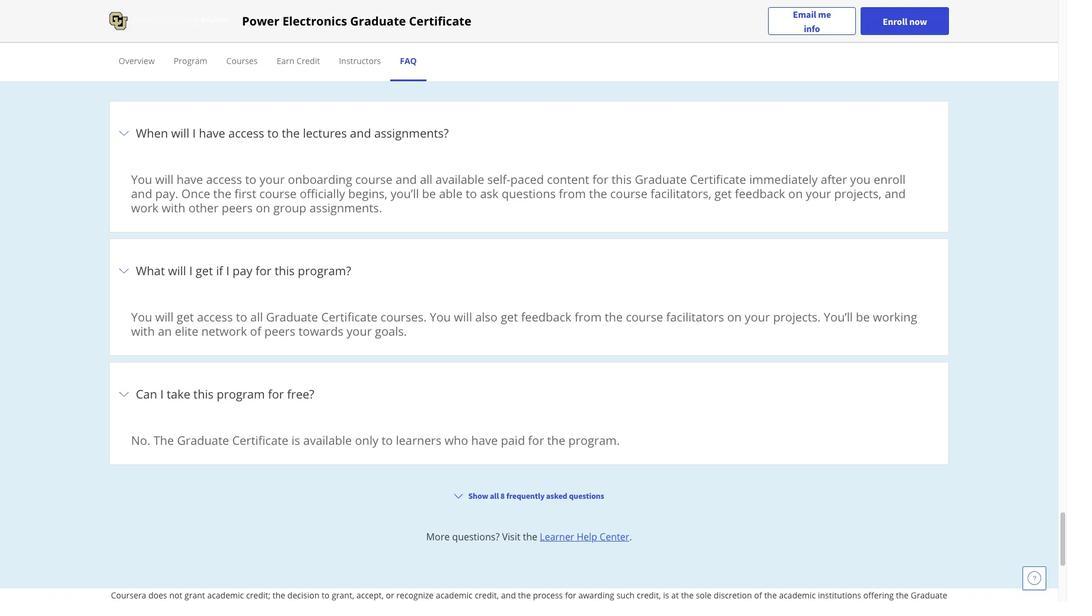 Task type: describe. For each thing, give the bounding box(es) containing it.
all inside dropdown button
[[490, 491, 499, 501]]

credit
[[297, 55, 320, 66]]

immediately
[[749, 171, 818, 187]]

be inside you will have access to your onboarding course and all available self-paced content for this graduate certificate immediately after you enroll and pay. once the first course officially begins, you'll be able to ask questions from the course facilitators, get feedback on your projects, and work with other peers on group assignments.
[[422, 186, 436, 202]]

group
[[273, 200, 306, 216]]

questions inside dropdown button
[[569, 491, 604, 501]]

2 credit, from the left
[[637, 590, 661, 601]]

get right an
[[177, 309, 194, 325]]

access for access
[[206, 171, 242, 187]]

peers inside you will have access to your onboarding course and all available self-paced content for this graduate certificate immediately after you enroll and pay. once the first course officially begins, you'll be able to ask questions from the course facilitators, get feedback on your projects, and work with other peers on group assignments.
[[222, 200, 253, 216]]

institutions
[[818, 590, 861, 601]]

program
[[174, 55, 207, 66]]

begins,
[[348, 186, 387, 202]]

no. the graduate certificate is available only to learners who have paid for the program.
[[131, 432, 620, 448]]

paced
[[511, 171, 544, 187]]

list item containing can i take this program for free? ‎
[[109, 362, 949, 472]]

i right the can
[[160, 386, 164, 402]]

of inside you will get access to all graduate certificate courses. you will also get feedback from the course facilitators on your projects. you'll be working with an elite network of peers towards your goals.
[[250, 323, 261, 339]]

paid
[[501, 432, 525, 448]]

courses.
[[381, 309, 427, 325]]

officially
[[300, 186, 345, 202]]

goals.
[[375, 323, 407, 339]]

to inside you will get access to all graduate certificate courses. you will also get feedback from the course facilitators on your projects. you'll be working with an elite network of peers towards your goals.
[[236, 309, 247, 325]]

accept,
[[356, 590, 384, 601]]

if
[[216, 263, 223, 279]]

2 vertical spatial ‎
[[317, 386, 317, 402]]

credit;
[[246, 590, 270, 601]]

i right if
[[226, 263, 230, 279]]

for inside coursera does not grant academic credit; the decision to grant, accept, or recognize academic credit, and the process for awarding such credit, is at the sole discretion of the academic institutions offering the graduate
[[565, 590, 576, 601]]

or
[[386, 590, 394, 601]]

you right courses.
[[430, 309, 451, 325]]

and right projects,
[[885, 186, 906, 202]]

power
[[242, 13, 279, 29]]

is inside the collapsed list
[[292, 432, 300, 448]]

2 vertical spatial this
[[193, 386, 214, 402]]

all inside you will have access to your onboarding course and all available self-paced content for this graduate certificate immediately after you enroll and pay. once the first course officially begins, you'll be able to ask questions from the course facilitators, get feedback on your projects, and work with other peers on group assignments.
[[420, 171, 433, 187]]

enroll now button
[[861, 7, 949, 35]]

network
[[201, 323, 247, 339]]

an
[[158, 323, 172, 339]]

and inside dropdown button
[[350, 125, 371, 141]]

the inside you will get access to all graduate certificate courses. you will also get feedback from the course facilitators on your projects. you'll be working with an elite network of peers towards your goals.
[[605, 309, 623, 325]]

peers inside you will get access to all graduate certificate courses. you will also get feedback from the course facilitators on your projects. you'll be working with an elite network of peers towards your goals.
[[264, 323, 295, 339]]

facilitators
[[666, 309, 724, 325]]

also
[[475, 309, 498, 325]]

what will i get if i pay for this program? ‎
[[136, 263, 354, 279]]

your left projects.
[[745, 309, 770, 325]]

you for you will have access to your onboarding course and all available self-paced content for this graduate certificate immediately after you enroll and pay. once the first course officially begins, you'll be able to ask questions from the course facilitators, get feedback on your projects, and work with other peers on group assignments.
[[131, 171, 152, 187]]

now
[[909, 15, 927, 27]]

available inside you will have access to your onboarding course and all available self-paced content for this graduate certificate immediately after you enroll and pay. once the first course officially begins, you'll be able to ask questions from the course facilitators, get feedback on your projects, and work with other peers on group assignments.
[[436, 171, 484, 187]]

all inside you will get access to all graduate certificate courses. you will also get feedback from the course facilitators on your projects. you'll be working with an elite network of peers towards your goals.
[[250, 309, 263, 325]]

program.
[[568, 432, 620, 448]]

with inside you will have access to your onboarding course and all available self-paced content for this graduate certificate immediately after you enroll and pay. once the first course officially begins, you'll be able to ask questions from the course facilitators, get feedback on your projects, and work with other peers on group assignments.
[[162, 200, 185, 216]]

instructors
[[339, 55, 381, 66]]

sole
[[696, 590, 712, 601]]

i right when
[[192, 125, 196, 141]]

enroll now
[[883, 15, 927, 27]]

when will i have access to the lectures and assignments? ‎ button
[[117, 109, 941, 158]]

graduate inside you will have access to your onboarding course and all available self-paced content for this graduate certificate immediately after you enroll and pay. once the first course officially begins, you'll be able to ask questions from the course facilitators, get feedback on your projects, and work with other peers on group assignments.
[[635, 171, 687, 187]]

elite
[[175, 323, 198, 339]]

after
[[821, 171, 847, 187]]

info
[[804, 22, 820, 34]]

first
[[235, 186, 256, 202]]

you for you will get access to all graduate certificate courses. you will also get feedback from the course facilitators on your projects. you'll be working with an elite network of peers towards your goals.
[[131, 309, 152, 325]]

projects.
[[773, 309, 821, 325]]

process
[[533, 590, 563, 601]]

can i take this program for free? ‎ button
[[117, 370, 941, 419]]

who
[[445, 432, 468, 448]]

graduate inside coursera does not grant academic credit; the decision to grant, accept, or recognize academic credit, and the process for awarding such credit, is at the sole discretion of the academic institutions offering the graduate
[[911, 590, 947, 601]]

access for if
[[197, 309, 233, 325]]

course right first
[[259, 186, 297, 202]]

when will i have access to the lectures and assignments? ‎
[[136, 125, 452, 141]]

assignments?
[[374, 125, 449, 141]]

and inside coursera does not grant academic credit; the decision to grant, accept, or recognize academic credit, and the process for awarding such credit, is at the sole discretion of the academic institutions offering the graduate
[[501, 590, 516, 601]]

1 vertical spatial this
[[275, 263, 295, 279]]

4 list item from the top
[[109, 471, 949, 536]]

your right first
[[260, 171, 285, 187]]

2 academic from the left
[[436, 590, 473, 601]]

certificate menu element
[[109, 43, 949, 81]]

faq link
[[400, 55, 417, 66]]

can
[[136, 386, 157, 402]]

facilitators,
[[651, 186, 711, 202]]

is inside coursera does not grant academic credit; the decision to grant, accept, or recognize academic credit, and the process for awarding such credit, is at the sole discretion of the academic institutions offering the graduate
[[663, 590, 669, 601]]

what
[[136, 263, 165, 279]]

at
[[671, 590, 679, 601]]

assignments.
[[309, 200, 382, 216]]

the inside dropdown button
[[282, 125, 300, 141]]

chevron right image for when
[[117, 126, 131, 141]]

0 horizontal spatial available
[[303, 432, 352, 448]]

your left projects,
[[806, 186, 831, 202]]

not
[[169, 590, 182, 601]]

certificate inside you will get access to all graduate certificate courses. you will also get feedback from the course facilitators on your projects. you'll be working with an elite network of peers towards your goals.
[[321, 309, 378, 325]]

list item containing when will i have access to the lectures and assignments? ‎
[[109, 101, 949, 239]]

you will get access to all graduate certificate courses. you will also get feedback from the course facilitators on your projects. you'll be working with an elite network of peers towards your goals.
[[131, 309, 917, 339]]

you will have access to your onboarding course and all available self-paced content for this graduate certificate immediately after you enroll and pay. once the first course officially begins, you'll be able to ask questions from the course facilitators, get feedback on your projects, and work with other peers on group assignments.
[[131, 171, 906, 216]]

me
[[818, 8, 831, 20]]

university of colorado boulder image
[[109, 12, 228, 30]]

course up assignments.
[[355, 171, 393, 187]]

coursera
[[111, 590, 146, 601]]

chevron right image for what
[[117, 264, 131, 278]]

only
[[355, 432, 378, 448]]

feedback inside you will get access to all graduate certificate courses. you will also get feedback from the course facilitators on your projects. you'll be working with an elite network of peers towards your goals.
[[521, 309, 572, 325]]

and left "pay."
[[131, 186, 152, 202]]

to right the only
[[382, 432, 393, 448]]

get inside you will have access to your onboarding course and all available self-paced content for this graduate certificate immediately after you enroll and pay. once the first course officially begins, you'll be able to ask questions from the course facilitators, get feedback on your projects, and work with other peers on group assignments.
[[715, 186, 732, 202]]

for left free?
[[268, 386, 284, 402]]

when
[[136, 125, 168, 141]]

grant
[[185, 590, 205, 601]]

overview
[[119, 55, 155, 66]]

able
[[439, 186, 463, 202]]

to inside when will i have access to the lectures and assignments? ‎ dropdown button
[[267, 125, 279, 141]]

and right begins,
[[396, 171, 417, 187]]

working
[[873, 309, 917, 325]]

certificate inside you will have access to your onboarding course and all available self-paced content for this graduate certificate immediately after you enroll and pay. once the first course officially begins, you'll be able to ask questions from the course facilitators, get feedback on your projects, and work with other peers on group assignments.
[[690, 171, 746, 187]]

visit
[[502, 530, 520, 543]]

awarding
[[578, 590, 614, 601]]

the
[[153, 432, 174, 448]]

instructors link
[[339, 55, 381, 66]]

questions?
[[452, 530, 500, 543]]

once
[[181, 186, 210, 202]]

help center image
[[1027, 571, 1042, 586]]

i left if
[[189, 263, 193, 279]]

graduate inside you will get access to all graduate certificate courses. you will also get feedback from the course facilitators on your projects. you'll be working with an elite network of peers towards your goals.
[[266, 309, 318, 325]]

with inside you will get access to all graduate certificate courses. you will also get feedback from the course facilitators on your projects. you'll be working with an elite network of peers towards your goals.
[[131, 323, 155, 339]]

have inside you will have access to your onboarding course and all available self-paced content for this graduate certificate immediately after you enroll and pay. once the first course officially begins, you'll be able to ask questions from the course facilitators, get feedback on your projects, and work with other peers on group assignments.
[[177, 171, 203, 187]]



Task type: locate. For each thing, give the bounding box(es) containing it.
1 horizontal spatial academic
[[436, 590, 473, 601]]

1 vertical spatial chevron right image
[[117, 264, 131, 278]]

1 horizontal spatial questions
[[569, 491, 604, 501]]

2 horizontal spatial this
[[612, 171, 632, 187]]

will for you will get access to all graduate certificate courses. you will also get feedback from the course facilitators on your projects. you'll be working with an elite network of peers towards your goals.
[[155, 309, 174, 325]]

1 vertical spatial questions
[[569, 491, 604, 501]]

2 vertical spatial have
[[471, 432, 498, 448]]

0 horizontal spatial be
[[422, 186, 436, 202]]

1 vertical spatial with
[[131, 323, 155, 339]]

show
[[468, 491, 488, 501]]

access
[[228, 125, 264, 141], [206, 171, 242, 187], [197, 309, 233, 325]]

with left an
[[131, 323, 155, 339]]

to left grant, at the bottom left of the page
[[322, 590, 330, 601]]

0 horizontal spatial peers
[[222, 200, 253, 216]]

for inside you will have access to your onboarding course and all available self-paced content for this graduate certificate immediately after you enroll and pay. once the first course officially begins, you'll be able to ask questions from the course facilitators, get feedback on your projects, and work with other peers on group assignments.
[[593, 171, 609, 187]]

work
[[131, 200, 159, 216]]

1 horizontal spatial be
[[856, 309, 870, 325]]

list item containing what will i get if i pay for this program? ‎
[[109, 238, 949, 362]]

will inside you will have access to your onboarding course and all available self-paced content for this graduate certificate immediately after you enroll and pay. once the first course officially begins, you'll be able to ask questions from the course facilitators, get feedback on your projects, and work with other peers on group assignments.
[[155, 171, 174, 187]]

0 vertical spatial of
[[250, 323, 261, 339]]

1 horizontal spatial of
[[754, 590, 762, 601]]

will right the 'what'
[[168, 263, 186, 279]]

get right also
[[501, 309, 518, 325]]

0 horizontal spatial all
[[250, 309, 263, 325]]

chevron right image
[[117, 387, 131, 402]]

‎ right free?
[[317, 386, 317, 402]]

projects,
[[834, 186, 882, 202]]

0 vertical spatial ‎
[[452, 125, 452, 141]]

decision
[[287, 590, 319, 601]]

get
[[715, 186, 732, 202], [196, 263, 213, 279], [177, 309, 194, 325], [501, 309, 518, 325]]

0 vertical spatial have
[[199, 125, 225, 141]]

peers right other
[[222, 200, 253, 216]]

1 vertical spatial from
[[575, 309, 602, 325]]

1 vertical spatial ‎
[[354, 263, 354, 279]]

email
[[793, 8, 816, 20]]

with
[[162, 200, 185, 216], [131, 323, 155, 339]]

5 list item from the top
[[109, 542, 949, 602]]

to left ask
[[466, 186, 477, 202]]

1 academic from the left
[[207, 590, 244, 601]]

1 vertical spatial available
[[303, 432, 352, 448]]

2 horizontal spatial ‎
[[452, 125, 452, 141]]

for right the paid
[[528, 432, 544, 448]]

asked
[[546, 491, 567, 501]]

collapsed list
[[109, 101, 949, 602]]

0 vertical spatial from
[[559, 186, 586, 202]]

1 horizontal spatial on
[[727, 309, 742, 325]]

‎ for when will i have access to the lectures and assignments? ‎
[[452, 125, 452, 141]]

course left facilitators,
[[610, 186, 648, 202]]

questions right asked
[[569, 491, 604, 501]]

1 vertical spatial access
[[206, 171, 242, 187]]

enroll
[[883, 15, 908, 27]]

0 horizontal spatial credit,
[[475, 590, 499, 601]]

academic left institutions
[[779, 590, 816, 601]]

you up work
[[131, 171, 152, 187]]

1 vertical spatial of
[[754, 590, 762, 601]]

academic right recognize
[[436, 590, 473, 601]]

onboarding
[[288, 171, 352, 187]]

0 vertical spatial available
[[436, 171, 484, 187]]

no.
[[131, 432, 150, 448]]

1 horizontal spatial available
[[436, 171, 484, 187]]

2 horizontal spatial on
[[788, 186, 803, 202]]

list item
[[109, 101, 949, 239], [109, 238, 949, 362], [109, 362, 949, 472], [109, 471, 949, 536], [109, 542, 949, 602]]

earn credit link
[[277, 55, 320, 66]]

will for you will have access to your onboarding course and all available self-paced content for this graduate certificate immediately after you enroll and pay. once the first course officially begins, you'll be able to ask questions from the course facilitators, get feedback on your projects, and work with other peers on group assignments.
[[155, 171, 174, 187]]

0 horizontal spatial on
[[256, 200, 270, 216]]

0 horizontal spatial of
[[250, 323, 261, 339]]

0 vertical spatial questions
[[502, 186, 556, 202]]

will left also
[[454, 309, 472, 325]]

1 chevron right image from the top
[[117, 126, 131, 141]]

available left the only
[[303, 432, 352, 448]]

get left if
[[196, 263, 213, 279]]

1 horizontal spatial is
[[663, 590, 669, 601]]

from inside you will get access to all graduate certificate courses. you will also get feedback from the course facilitators on your projects. you'll be working with an elite network of peers towards your goals.
[[575, 309, 602, 325]]

0 horizontal spatial questions
[[502, 186, 556, 202]]

1 vertical spatial all
[[250, 309, 263, 325]]

and left process
[[501, 590, 516, 601]]

more questions? visit the learner help center .
[[426, 530, 632, 543]]

learner
[[540, 530, 574, 543]]

courses link
[[226, 55, 258, 66]]

course left facilitators
[[626, 309, 663, 325]]

self-
[[487, 171, 511, 187]]

and right lectures
[[350, 125, 371, 141]]

will for when will i have access to the lectures and assignments? ‎
[[171, 125, 189, 141]]

chevron right image
[[117, 126, 131, 141], [117, 264, 131, 278]]

feedback
[[735, 186, 785, 202], [521, 309, 572, 325]]

will left elite
[[155, 309, 174, 325]]

access inside dropdown button
[[228, 125, 264, 141]]

enroll
[[874, 171, 906, 187]]

1 horizontal spatial all
[[420, 171, 433, 187]]

faq
[[400, 55, 417, 66]]

chevron right image inside what will i get if i pay for this program? ‎ dropdown button
[[117, 264, 131, 278]]

access inside you will get access to all graduate certificate courses. you will also get feedback from the course facilitators on your projects. you'll be working with an elite network of peers towards your goals.
[[197, 309, 233, 325]]

1 horizontal spatial with
[[162, 200, 185, 216]]

center
[[600, 530, 629, 543]]

you
[[850, 171, 871, 187]]

program
[[217, 386, 265, 402]]

academic
[[207, 590, 244, 601], [436, 590, 473, 601], [779, 590, 816, 601]]

frequently
[[506, 491, 545, 501]]

0 vertical spatial this
[[612, 171, 632, 187]]

for right pay
[[256, 263, 272, 279]]

0 horizontal spatial with
[[131, 323, 155, 339]]

will for what will i get if i pay for this program? ‎
[[168, 263, 186, 279]]

peers
[[222, 200, 253, 216], [264, 323, 295, 339]]

pay.
[[155, 186, 178, 202]]

0 horizontal spatial ‎
[[317, 386, 317, 402]]

chevron right image left when
[[117, 126, 131, 141]]

1 vertical spatial feedback
[[521, 309, 572, 325]]

show all 8 frequently asked questions
[[468, 491, 604, 501]]

‎ right the program?
[[354, 263, 354, 279]]

2 horizontal spatial academic
[[779, 590, 816, 601]]

i
[[192, 125, 196, 141], [189, 263, 193, 279], [226, 263, 230, 279], [160, 386, 164, 402]]

help
[[577, 530, 597, 543]]

to right once
[[245, 171, 256, 187]]

is left at at the right
[[663, 590, 669, 601]]

content
[[547, 171, 589, 187]]

and
[[350, 125, 371, 141], [396, 171, 417, 187], [131, 186, 152, 202], [885, 186, 906, 202], [501, 590, 516, 601]]

available left self-
[[436, 171, 484, 187]]

0 vertical spatial all
[[420, 171, 433, 187]]

2 chevron right image from the top
[[117, 264, 131, 278]]

1 horizontal spatial this
[[275, 263, 295, 279]]

coursera does not grant academic credit; the decision to grant, accept, or recognize academic credit, and the process for awarding such credit, is at the sole discretion of the academic institutions offering the graduate
[[111, 590, 947, 602]]

0 horizontal spatial is
[[292, 432, 300, 448]]

0 vertical spatial with
[[162, 200, 185, 216]]

you
[[131, 171, 152, 187], [131, 309, 152, 325], [430, 309, 451, 325]]

questions right ask
[[502, 186, 556, 202]]

email me info button
[[768, 7, 856, 35]]

credit,
[[475, 590, 499, 601], [637, 590, 661, 601]]

will inside what will i get if i pay for this program? ‎ dropdown button
[[168, 263, 186, 279]]

1 horizontal spatial credit,
[[637, 590, 661, 601]]

to down pay
[[236, 309, 247, 325]]

ask
[[480, 186, 499, 202]]

1 vertical spatial is
[[663, 590, 669, 601]]

discretion
[[714, 590, 752, 601]]

get inside dropdown button
[[196, 263, 213, 279]]

earn credit
[[277, 55, 320, 66]]

have
[[199, 125, 225, 141], [177, 171, 203, 187], [471, 432, 498, 448]]

1 vertical spatial peers
[[264, 323, 295, 339]]

‎ for what will i get if i pay for this program? ‎
[[354, 263, 354, 279]]

all right you'll
[[420, 171, 433, 187]]

you left an
[[131, 309, 152, 325]]

of inside coursera does not grant academic credit; the decision to grant, accept, or recognize academic credit, and the process for awarding such credit, is at the sole discretion of the academic institutions offering the graduate
[[754, 590, 762, 601]]

peers left towards at left
[[264, 323, 295, 339]]

‎
[[452, 125, 452, 141], [354, 263, 354, 279], [317, 386, 317, 402]]

program link
[[174, 55, 207, 66]]

0 vertical spatial access
[[228, 125, 264, 141]]

chevron right image inside when will i have access to the lectures and assignments? ‎ dropdown button
[[117, 126, 131, 141]]

2 horizontal spatial all
[[490, 491, 499, 501]]

academic right grant
[[207, 590, 244, 601]]

other
[[188, 200, 219, 216]]

2 vertical spatial access
[[197, 309, 233, 325]]

is
[[292, 432, 300, 448], [663, 590, 669, 601]]

all left 8
[[490, 491, 499, 501]]

program?
[[298, 263, 351, 279]]

pay
[[233, 263, 252, 279]]

be
[[422, 186, 436, 202], [856, 309, 870, 325]]

for right process
[[565, 590, 576, 601]]

0 vertical spatial peers
[[222, 200, 253, 216]]

all right network
[[250, 309, 263, 325]]

8
[[501, 491, 505, 501]]

be left able
[[422, 186, 436, 202]]

you'll
[[824, 309, 853, 325]]

will right when
[[171, 125, 189, 141]]

is down free?
[[292, 432, 300, 448]]

what will i get if i pay for this program? ‎ button
[[117, 246, 941, 296]]

0 horizontal spatial feedback
[[521, 309, 572, 325]]

from
[[559, 186, 586, 202], [575, 309, 602, 325]]

on left group
[[256, 200, 270, 216]]

2 vertical spatial all
[[490, 491, 499, 501]]

show all 8 frequently asked questions button
[[449, 485, 609, 507]]

1 vertical spatial have
[[177, 171, 203, 187]]

1 horizontal spatial feedback
[[735, 186, 785, 202]]

on
[[788, 186, 803, 202], [256, 200, 270, 216], [727, 309, 742, 325]]

more
[[426, 530, 450, 543]]

this right take
[[193, 386, 214, 402]]

be right 'you'll'
[[856, 309, 870, 325]]

such
[[617, 590, 635, 601]]

feedback inside you will have access to your onboarding course and all available self-paced content for this graduate certificate immediately after you enroll and pay. once the first course officially begins, you'll be able to ask questions from the course facilitators, get feedback on your projects, and work with other peers on group assignments.
[[735, 186, 785, 202]]

can i take this program for free? ‎
[[136, 386, 317, 402]]

have inside when will i have access to the lectures and assignments? ‎ dropdown button
[[199, 125, 225, 141]]

2 list item from the top
[[109, 238, 949, 362]]

earn
[[277, 55, 294, 66]]

on right facilitators
[[727, 309, 742, 325]]

take
[[167, 386, 190, 402]]

on left "after"
[[788, 186, 803, 202]]

1 horizontal spatial ‎
[[354, 263, 354, 279]]

recognize
[[396, 590, 434, 601]]

learners
[[396, 432, 442, 448]]

on inside you will get access to all graduate certificate courses. you will also get feedback from the course facilitators on your projects. you'll be working with an elite network of peers towards your goals.
[[727, 309, 742, 325]]

course inside you will get access to all graduate certificate courses. you will also get feedback from the course facilitators on your projects. you'll be working with an elite network of peers towards your goals.
[[626, 309, 663, 325]]

free?
[[287, 386, 314, 402]]

chevron right image left the 'what'
[[117, 264, 131, 278]]

this right content
[[612, 171, 632, 187]]

0 vertical spatial is
[[292, 432, 300, 448]]

to left lectures
[[267, 125, 279, 141]]

this inside you will have access to your onboarding course and all available self-paced content for this graduate certificate immediately after you enroll and pay. once the first course officially begins, you'll be able to ask questions from the course facilitators, get feedback on your projects, and work with other peers on group assignments.
[[612, 171, 632, 187]]

.
[[629, 530, 632, 543]]

access inside you will have access to your onboarding course and all available self-paced content for this graduate certificate immediately after you enroll and pay. once the first course officially begins, you'll be able to ask questions from the course facilitators, get feedback on your projects, and work with other peers on group assignments.
[[206, 171, 242, 187]]

learner help center link
[[540, 530, 629, 543]]

this left the program?
[[275, 263, 295, 279]]

electronics
[[282, 13, 347, 29]]

your left goals.
[[347, 323, 372, 339]]

with right work
[[162, 200, 185, 216]]

1 list item from the top
[[109, 101, 949, 239]]

0 horizontal spatial academic
[[207, 590, 244, 601]]

from inside you will have access to your onboarding course and all available self-paced content for this graduate certificate immediately after you enroll and pay. once the first course officially begins, you'll be able to ask questions from the course facilitators, get feedback on your projects, and work with other peers on group assignments.
[[559, 186, 586, 202]]

3 academic from the left
[[779, 590, 816, 601]]

towards
[[299, 323, 344, 339]]

0 vertical spatial chevron right image
[[117, 126, 131, 141]]

overview link
[[119, 55, 155, 66]]

graduate
[[350, 13, 406, 29], [635, 171, 687, 187], [266, 309, 318, 325], [177, 432, 229, 448], [911, 590, 947, 601]]

you inside you will have access to your onboarding course and all available self-paced content for this graduate certificate immediately after you enroll and pay. once the first course officially begins, you'll be able to ask questions from the course facilitators, get feedback on your projects, and work with other peers on group assignments.
[[131, 171, 152, 187]]

power electronics graduate certificate
[[242, 13, 471, 29]]

0 vertical spatial feedback
[[735, 186, 785, 202]]

0 horizontal spatial this
[[193, 386, 214, 402]]

3 list item from the top
[[109, 362, 949, 472]]

1 vertical spatial be
[[856, 309, 870, 325]]

for
[[593, 171, 609, 187], [256, 263, 272, 279], [268, 386, 284, 402], [528, 432, 544, 448], [565, 590, 576, 601]]

questions inside you will have access to your onboarding course and all available self-paced content for this graduate certificate immediately after you enroll and pay. once the first course officially begins, you'll be able to ask questions from the course facilitators, get feedback on your projects, and work with other peers on group assignments.
[[502, 186, 556, 202]]

‎ right assignments?
[[452, 125, 452, 141]]

of right discretion
[[754, 590, 762, 601]]

for right content
[[593, 171, 609, 187]]

be inside you will get access to all graduate certificate courses. you will also get feedback from the course facilitators on your projects. you'll be working with an elite network of peers towards your goals.
[[856, 309, 870, 325]]

get right facilitators,
[[715, 186, 732, 202]]

1 horizontal spatial peers
[[264, 323, 295, 339]]

1 credit, from the left
[[475, 590, 499, 601]]

of right network
[[250, 323, 261, 339]]

will left once
[[155, 171, 174, 187]]

offering
[[863, 590, 894, 601]]

0 vertical spatial be
[[422, 186, 436, 202]]

to inside coursera does not grant academic credit; the decision to grant, accept, or recognize academic credit, and the process for awarding such credit, is at the sole discretion of the academic institutions offering the graduate
[[322, 590, 330, 601]]

the
[[282, 125, 300, 141], [213, 186, 231, 202], [589, 186, 607, 202], [605, 309, 623, 325], [547, 432, 565, 448], [523, 530, 537, 543], [273, 590, 285, 601], [518, 590, 531, 601], [681, 590, 694, 601], [764, 590, 777, 601], [896, 590, 909, 601]]

will inside when will i have access to the lectures and assignments? ‎ dropdown button
[[171, 125, 189, 141]]



Task type: vqa. For each thing, say whether or not it's contained in the screenshot.
right Master
no



